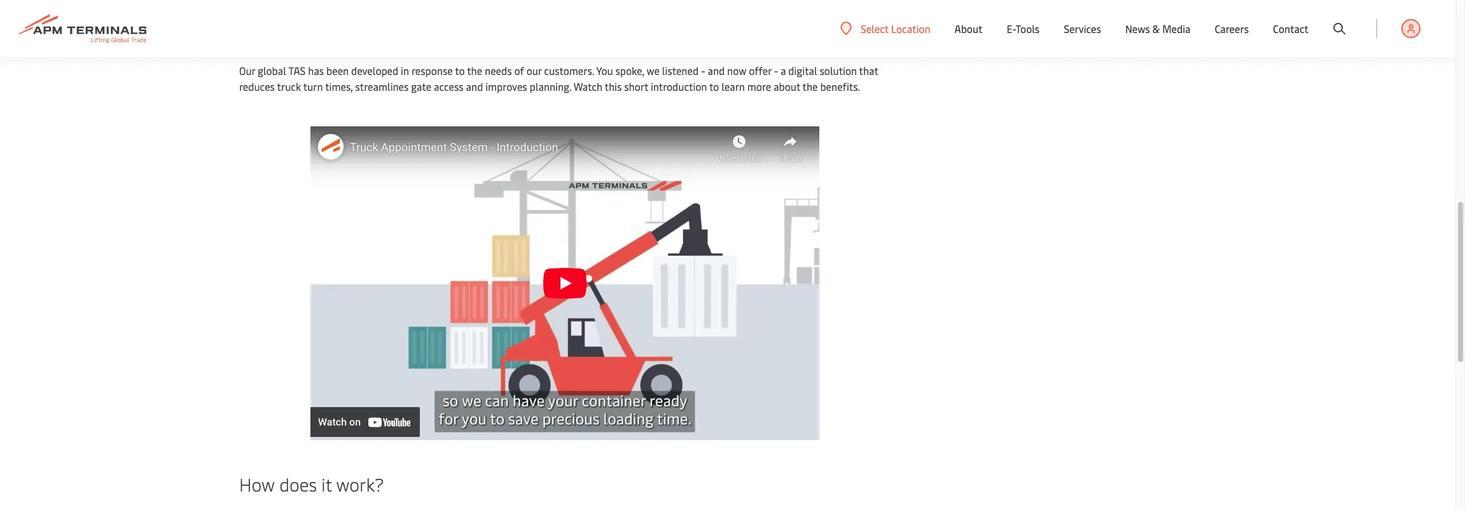 Task type: vqa. For each thing, say whether or not it's contained in the screenshot.
UNDERSTANDING AND ENABLING SAFER WORK, BY… dropdown button
no



Task type: locate. For each thing, give the bounding box(es) containing it.
the down digital
[[803, 80, 818, 94]]

0 horizontal spatial to
[[455, 64, 465, 78]]

-
[[701, 64, 705, 78], [774, 64, 778, 78]]

a
[[781, 64, 786, 78]]

&
[[1152, 22, 1160, 36]]

services button
[[1064, 0, 1101, 57]]

now
[[727, 64, 746, 78]]

this
[[605, 80, 622, 94]]

contact
[[1273, 22, 1309, 36]]

services
[[1064, 22, 1101, 36]]

in
[[401, 64, 409, 78]]

to left "learn"
[[709, 80, 719, 94]]

our global tas has been developed in response to the needs of our customers. you spoke, we listened - and now offer - a digital solution that reduces truck turn times, streamlines gate access and improves planning. watch this short introduction to learn more about the benefits.
[[239, 64, 878, 94]]

global
[[258, 64, 286, 78]]

the
[[467, 64, 482, 78], [803, 80, 818, 94]]

and left now
[[708, 64, 725, 78]]

1 horizontal spatial -
[[774, 64, 778, 78]]

turn
[[303, 80, 323, 94]]

1 horizontal spatial and
[[708, 64, 725, 78]]

improves
[[486, 80, 527, 94]]

to up the access
[[455, 64, 465, 78]]

does
[[279, 473, 317, 497]]

customers.
[[544, 64, 594, 78]]

news
[[1125, 22, 1150, 36]]

to
[[455, 64, 465, 78], [709, 80, 719, 94]]

times,
[[325, 80, 353, 94]]

- left a
[[774, 64, 778, 78]]

our
[[527, 64, 542, 78]]

we
[[647, 64, 660, 78]]

the left needs
[[467, 64, 482, 78]]

1 vertical spatial to
[[709, 80, 719, 94]]

of
[[514, 64, 524, 78]]

0 horizontal spatial -
[[701, 64, 705, 78]]

1 vertical spatial the
[[803, 80, 818, 94]]

and right the access
[[466, 80, 483, 94]]

and
[[708, 64, 725, 78], [466, 80, 483, 94]]

select location
[[861, 21, 930, 35]]

streamlines
[[355, 80, 409, 94]]

about button
[[955, 0, 983, 57]]

access
[[434, 80, 464, 94]]

- right listened
[[701, 64, 705, 78]]

1 vertical spatial and
[[466, 80, 483, 94]]

more
[[747, 80, 771, 94]]

0 vertical spatial the
[[467, 64, 482, 78]]

select location button
[[840, 21, 930, 35]]

1 horizontal spatial the
[[803, 80, 818, 94]]

reduces
[[239, 80, 275, 94]]

spoke,
[[615, 64, 644, 78]]

2 - from the left
[[774, 64, 778, 78]]



Task type: describe. For each thing, give the bounding box(es) containing it.
1 horizontal spatial to
[[709, 80, 719, 94]]

tools
[[1016, 22, 1040, 36]]

that
[[859, 64, 878, 78]]

0 vertical spatial and
[[708, 64, 725, 78]]

news & media
[[1125, 22, 1191, 36]]

e-
[[1007, 22, 1016, 36]]

e-tools button
[[1007, 0, 1040, 57]]

solution
[[820, 64, 857, 78]]

planning.
[[530, 80, 571, 94]]

1 - from the left
[[701, 64, 705, 78]]

media
[[1162, 22, 1191, 36]]

work?
[[336, 473, 384, 497]]

benefits.
[[820, 80, 860, 94]]

careers button
[[1215, 0, 1249, 57]]

about
[[774, 80, 800, 94]]

0 horizontal spatial and
[[466, 80, 483, 94]]

gate
[[411, 80, 431, 94]]

response
[[412, 64, 453, 78]]

how does it work?
[[239, 473, 384, 497]]

news & media button
[[1125, 0, 1191, 57]]

learn
[[722, 80, 745, 94]]

has
[[308, 64, 324, 78]]

watch
[[574, 80, 602, 94]]

careers
[[1215, 22, 1249, 36]]

0 vertical spatial to
[[455, 64, 465, 78]]

offer
[[749, 64, 772, 78]]

0 horizontal spatial the
[[467, 64, 482, 78]]

e-tools
[[1007, 22, 1040, 36]]

listened
[[662, 64, 699, 78]]

tas
[[288, 64, 306, 78]]

about
[[955, 22, 983, 36]]

contact button
[[1273, 0, 1309, 57]]

our
[[239, 64, 255, 78]]

introduction
[[651, 80, 707, 94]]

how
[[239, 473, 275, 497]]

location
[[891, 21, 930, 35]]

needs
[[485, 64, 512, 78]]

developed
[[351, 64, 398, 78]]

digital
[[788, 64, 817, 78]]

select
[[861, 21, 889, 35]]

short
[[624, 80, 648, 94]]

it
[[321, 473, 332, 497]]

been
[[326, 64, 349, 78]]

truck
[[277, 80, 301, 94]]

you
[[596, 64, 613, 78]]



